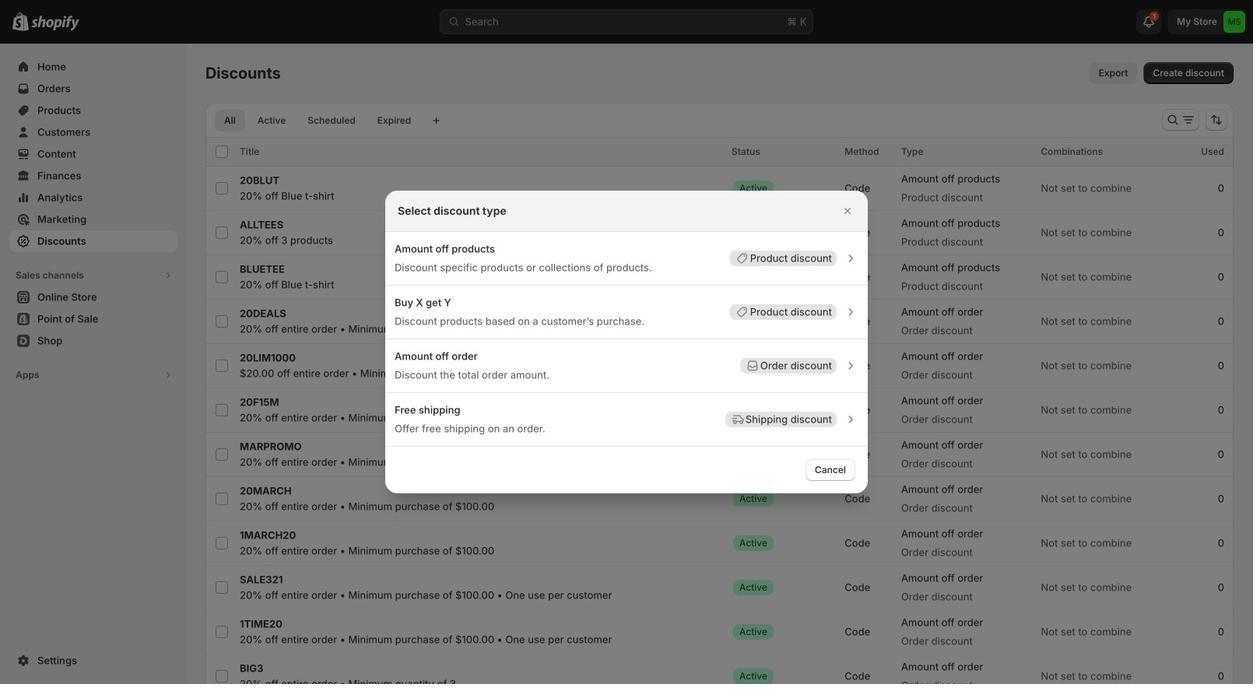 Task type: vqa. For each thing, say whether or not it's contained in the screenshot.
$
no



Task type: locate. For each thing, give the bounding box(es) containing it.
tab list
[[212, 109, 424, 132]]

shopify image
[[31, 15, 79, 31]]

dialog
[[0, 191, 1254, 494]]



